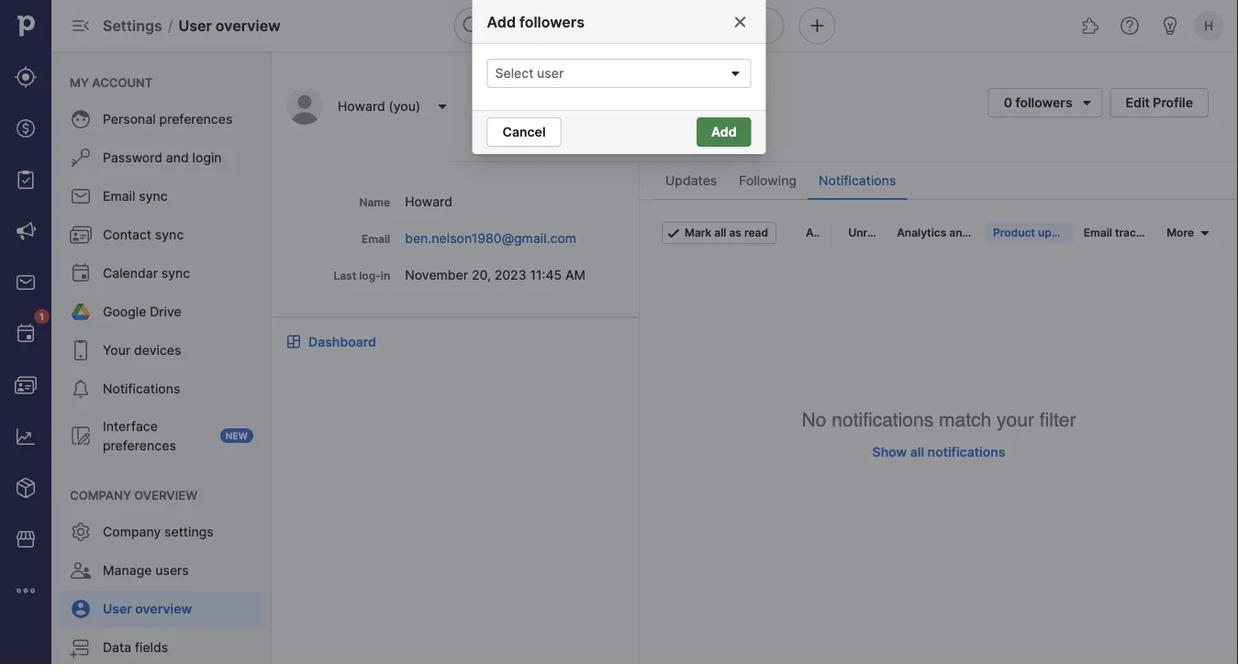 Task type: vqa. For each thing, say whether or not it's contained in the screenshot.
top Projects
no



Task type: locate. For each thing, give the bounding box(es) containing it.
color undefined image inside 'calendar sync' link
[[70, 263, 92, 285]]

color primary image for 0 followers
[[1077, 95, 1099, 110]]

0 horizontal spatial howard
[[338, 99, 385, 114]]

notifications up unread button
[[819, 173, 897, 189]]

mark
[[685, 226, 712, 240]]

size s image inside "more" button
[[1198, 226, 1213, 241]]

0 vertical spatial color primary image
[[733, 15, 748, 29]]

2 size s image from the left
[[1198, 226, 1213, 241]]

0 vertical spatial and
[[166, 150, 189, 166]]

tips
[[972, 226, 992, 240]]

preferences
[[159, 112, 233, 127], [103, 438, 176, 454]]

notifications down match
[[928, 444, 1006, 460]]

followers inside button
[[1016, 95, 1073, 111]]

menu containing personal preferences
[[51, 51, 272, 665]]

size s image
[[667, 226, 681, 241], [1198, 226, 1213, 241]]

quick add image
[[807, 15, 829, 37]]

0 horizontal spatial and
[[166, 150, 189, 166]]

1 vertical spatial followers
[[1016, 95, 1073, 111]]

(you)
[[389, 99, 421, 114]]

password and login
[[103, 150, 222, 166]]

name
[[359, 196, 390, 209]]

email inside menu
[[103, 189, 135, 204]]

menu
[[51, 51, 272, 665]]

size s image inside mark all as read button
[[667, 226, 681, 241]]

company for company settings
[[103, 525, 161, 540]]

notifications up show
[[832, 410, 934, 432]]

howard left (you)
[[338, 99, 385, 114]]

followers up user
[[520, 13, 585, 31]]

followers for add followers
[[520, 13, 585, 31]]

color undefined image left calendar
[[70, 263, 92, 285]]

color undefined image right more image
[[70, 599, 92, 621]]

and left tips in the right of the page
[[950, 226, 970, 240]]

my account
[[70, 75, 153, 90]]

1 horizontal spatial add
[[712, 124, 737, 140]]

1 vertical spatial sync
[[155, 227, 184, 243]]

notifications
[[819, 173, 897, 189], [103, 381, 180, 397]]

add
[[487, 13, 516, 31], [712, 124, 737, 140]]

and
[[166, 150, 189, 166], [950, 226, 970, 240]]

color undefined image inside user overview link
[[70, 599, 92, 621]]

color undefined image for data
[[70, 637, 92, 659]]

notifications down your devices
[[103, 381, 180, 397]]

0 horizontal spatial add
[[487, 13, 516, 31]]

2 color undefined image from the top
[[70, 185, 92, 208]]

5 color undefined image from the top
[[70, 378, 92, 400]]

1 color undefined image from the top
[[70, 147, 92, 169]]

0 horizontal spatial user
[[103, 602, 132, 617]]

product updates button
[[986, 222, 1082, 244]]

menu toggle image
[[70, 15, 92, 37]]

1 vertical spatial all
[[911, 444, 925, 460]]

settings / user overview
[[103, 17, 281, 34]]

data fields
[[103, 640, 168, 656]]

and left login
[[166, 150, 189, 166]]

color primary image inside 0 followers button
[[1077, 95, 1099, 110]]

howard
[[338, 99, 385, 114], [405, 194, 453, 209]]

all for as
[[715, 226, 727, 240]]

2 horizontal spatial email
[[1084, 226, 1113, 240]]

sync down email sync link
[[155, 227, 184, 243]]

your devices link
[[59, 332, 264, 369]]

preferences for personal
[[159, 112, 233, 127]]

analytics and tips product updates email tracking
[[897, 226, 1159, 240]]

all right show
[[911, 444, 925, 460]]

1 vertical spatial color primary image
[[729, 66, 743, 81]]

0 horizontal spatial size s image
[[667, 226, 681, 241]]

1 horizontal spatial notifications
[[819, 173, 897, 189]]

settings
[[103, 17, 162, 34]]

all for notifications
[[911, 444, 925, 460]]

1 menu
[[0, 0, 51, 665]]

deals image
[[15, 118, 37, 140]]

match
[[939, 410, 992, 432]]

4 color undefined image from the top
[[70, 340, 92, 362]]

color undefined image inside the company settings link
[[70, 522, 92, 544]]

1 vertical spatial and
[[950, 226, 970, 240]]

color primary image
[[733, 15, 748, 29], [729, 66, 743, 81], [1077, 95, 1099, 110]]

2 vertical spatial overview
[[135, 602, 192, 617]]

contacts image
[[15, 375, 37, 397]]

personal preferences link
[[59, 101, 264, 138]]

email tracking button
[[1077, 222, 1159, 244]]

november
[[405, 267, 468, 283]]

color undefined image inside password and login link
[[70, 147, 92, 169]]

interface preferences
[[103, 419, 176, 454]]

color undefined image down the my
[[70, 108, 92, 130]]

overview
[[216, 17, 281, 34], [134, 488, 198, 503], [135, 602, 192, 617]]

0 vertical spatial overview
[[216, 17, 281, 34]]

7 color undefined image from the top
[[70, 560, 92, 582]]

1 horizontal spatial email
[[362, 233, 390, 246]]

0 vertical spatial sync
[[139, 189, 168, 204]]

calendar sync
[[103, 266, 190, 281]]

insights image
[[15, 426, 37, 448]]

email for email
[[362, 233, 390, 246]]

6 color undefined image from the top
[[70, 522, 92, 544]]

color undefined image left the interface
[[70, 425, 92, 447]]

no
[[802, 410, 827, 432]]

color undefined image inside email sync link
[[70, 185, 92, 208]]

0 vertical spatial notifications
[[832, 410, 934, 432]]

sales inbox image
[[15, 272, 37, 294]]

add up select
[[487, 13, 516, 31]]

company settings
[[103, 525, 214, 540]]

email
[[103, 189, 135, 204], [1084, 226, 1113, 240], [362, 233, 390, 246]]

color undefined image inside '1' link
[[15, 323, 37, 345]]

color undefined image right 1 in the top of the page
[[70, 301, 92, 323]]

color undefined image left manage
[[70, 560, 92, 582]]

in
[[381, 269, 390, 283]]

color undefined image left password
[[70, 147, 92, 169]]

company down company overview
[[103, 525, 161, 540]]

add up updates
[[712, 124, 737, 140]]

color undefined image for interface
[[70, 425, 92, 447]]

overview up data fields link
[[135, 602, 192, 617]]

color undefined image inside manage users link
[[70, 560, 92, 582]]

color undefined image for company settings
[[70, 522, 92, 544]]

color undefined image inside google drive link
[[70, 301, 92, 323]]

company settings link
[[59, 514, 264, 551]]

howard right 'name'
[[405, 194, 453, 209]]

1 horizontal spatial size s image
[[1198, 226, 1213, 241]]

0 horizontal spatial all
[[715, 226, 727, 240]]

color undefined image right 'contacts' icon
[[70, 378, 92, 400]]

color primary image up add button
[[729, 66, 743, 81]]

1 horizontal spatial all
[[911, 444, 925, 460]]

0 vertical spatial all
[[715, 226, 727, 240]]

1 vertical spatial overview
[[134, 488, 198, 503]]

and for password
[[166, 150, 189, 166]]

color undefined image inside notifications link
[[70, 378, 92, 400]]

email right updates in the top right of the page
[[1084, 226, 1113, 240]]

add inside button
[[712, 124, 737, 140]]

overview inside menu item
[[135, 602, 192, 617]]

1 vertical spatial howard
[[405, 194, 453, 209]]

sync up drive
[[161, 266, 190, 281]]

edit
[[1126, 95, 1150, 111]]

1 vertical spatial preferences
[[103, 438, 176, 454]]

0 vertical spatial notifications
[[819, 173, 897, 189]]

read
[[745, 226, 769, 240]]

h button
[[1191, 7, 1228, 44]]

mark all as read
[[685, 226, 769, 240]]

color undefined image
[[70, 147, 92, 169], [70, 185, 92, 208], [70, 301, 92, 323], [70, 340, 92, 362], [70, 378, 92, 400], [70, 522, 92, 544], [70, 560, 92, 582], [70, 599, 92, 621]]

color undefined image right marketplace icon
[[70, 522, 92, 544]]

filter
[[1040, 410, 1076, 432]]

select user
[[495, 66, 564, 81]]

color primary image right 0 followers
[[1077, 95, 1099, 110]]

interface
[[103, 419, 158, 434]]

cancel
[[503, 124, 546, 140]]

sales assistant image
[[1160, 15, 1182, 37]]

fields
[[135, 640, 168, 656]]

color undefined image left your
[[70, 340, 92, 362]]

0 horizontal spatial email
[[103, 189, 135, 204]]

color undefined image for calendar
[[70, 263, 92, 285]]

0 vertical spatial howard
[[338, 99, 385, 114]]

1 vertical spatial company
[[103, 525, 161, 540]]

followers for 0 followers
[[1016, 95, 1073, 111]]

google
[[103, 304, 146, 320]]

followers
[[520, 13, 585, 31], [1016, 95, 1073, 111]]

home image
[[12, 12, 39, 39]]

all inside button
[[715, 226, 727, 240]]

edit profile button
[[1111, 88, 1209, 118]]

user overview menu item
[[51, 591, 272, 628]]

sync up contact sync link
[[139, 189, 168, 204]]

color primary image inside select user popup button
[[729, 66, 743, 81]]

color undefined image inside your devices "link"
[[70, 340, 92, 362]]

color undefined image for email sync
[[70, 185, 92, 208]]

unread button
[[842, 222, 888, 244]]

overview up the company settings link
[[134, 488, 198, 503]]

user inside menu item
[[103, 602, 132, 617]]

1 vertical spatial notifications
[[103, 381, 180, 397]]

size s image right more at the top
[[1198, 226, 1213, 241]]

updates
[[1038, 226, 1082, 240]]

8 color undefined image from the top
[[70, 599, 92, 621]]

email up contact
[[103, 189, 135, 204]]

color undefined image for notifications
[[70, 378, 92, 400]]

1 horizontal spatial and
[[950, 226, 970, 240]]

2 vertical spatial color primary image
[[1077, 95, 1099, 110]]

size s image left mark
[[667, 226, 681, 241]]

0 vertical spatial preferences
[[159, 112, 233, 127]]

color undefined image for contact
[[70, 224, 92, 246]]

1 vertical spatial user
[[103, 602, 132, 617]]

1 size s image from the left
[[667, 226, 681, 241]]

november 20, 2023 11:45 am
[[405, 267, 586, 283]]

1 horizontal spatial howard
[[405, 194, 453, 209]]

data fields link
[[59, 630, 264, 665]]

color undefined image left data
[[70, 637, 92, 659]]

all left as
[[715, 226, 727, 240]]

analytics
[[897, 226, 947, 240]]

email down 'name'
[[362, 233, 390, 246]]

1 vertical spatial add
[[712, 124, 737, 140]]

0 vertical spatial add
[[487, 13, 516, 31]]

company up company settings
[[70, 488, 131, 503]]

user right / in the left top of the page
[[179, 17, 212, 34]]

sync for calendar sync
[[161, 266, 190, 281]]

color undefined image for personal
[[70, 108, 92, 130]]

howard for howard
[[405, 194, 453, 209]]

google drive link
[[59, 294, 264, 331]]

user up data
[[103, 602, 132, 617]]

0 horizontal spatial notifications
[[103, 381, 180, 397]]

color undefined image left email sync at left
[[70, 185, 92, 208]]

3 color undefined image from the top
[[70, 301, 92, 323]]

color primary image left the quick add 'image'
[[733, 15, 748, 29]]

sync
[[139, 189, 168, 204], [155, 227, 184, 243], [161, 266, 190, 281]]

personal preferences
[[103, 112, 233, 127]]

projects image
[[15, 169, 37, 191]]

color undefined image for manage users
[[70, 560, 92, 582]]

select
[[495, 66, 534, 81]]

company inside the company settings link
[[103, 525, 161, 540]]

1 horizontal spatial user
[[179, 17, 212, 34]]

preferences up login
[[159, 112, 233, 127]]

0 vertical spatial company
[[70, 488, 131, 503]]

new
[[226, 431, 248, 442]]

color undefined image
[[70, 108, 92, 130], [70, 224, 92, 246], [70, 263, 92, 285], [15, 323, 37, 345], [70, 425, 92, 447], [70, 637, 92, 659]]

1 link
[[6, 309, 50, 354]]

overview right / in the left top of the page
[[216, 17, 281, 34]]

1 horizontal spatial followers
[[1016, 95, 1073, 111]]

color undefined image inside data fields link
[[70, 637, 92, 659]]

notifications inside menu
[[103, 381, 180, 397]]

google drive
[[103, 304, 182, 320]]

0 horizontal spatial followers
[[520, 13, 585, 31]]

color undefined image inside contact sync link
[[70, 224, 92, 246]]

color undefined image up 'contacts' icon
[[15, 323, 37, 345]]

preferences down the interface
[[103, 438, 176, 454]]

0 vertical spatial followers
[[520, 13, 585, 31]]

followers right 0
[[1016, 95, 1073, 111]]

/
[[168, 17, 173, 34]]

and inside menu
[[166, 150, 189, 166]]

color undefined image inside personal preferences link
[[70, 108, 92, 130]]

user overview link
[[59, 591, 264, 628]]

more button
[[1160, 222, 1217, 244]]

2 vertical spatial sync
[[161, 266, 190, 281]]

color undefined image left contact
[[70, 224, 92, 246]]

company
[[70, 488, 131, 503], [103, 525, 161, 540]]

users
[[155, 563, 189, 579]]

quick help image
[[1119, 15, 1141, 37]]

add for add followers
[[487, 13, 516, 31]]



Task type: describe. For each thing, give the bounding box(es) containing it.
dashboard link
[[309, 332, 376, 352]]

Select user field
[[487, 59, 752, 88]]

my
[[70, 75, 89, 90]]

color undefined image for password and login
[[70, 147, 92, 169]]

unread
[[849, 226, 888, 240]]

analytics and tips button
[[890, 222, 992, 244]]

add button
[[697, 118, 752, 147]]

user overview
[[103, 602, 192, 617]]

settings
[[164, 525, 214, 540]]

select user button
[[487, 59, 752, 88]]

11:45
[[530, 267, 562, 283]]

company for company overview
[[70, 488, 131, 503]]

contact
[[103, 227, 152, 243]]

no notifications match your filter
[[802, 410, 1076, 432]]

sync for contact sync
[[155, 227, 184, 243]]

0 followers
[[1004, 95, 1073, 111]]

your
[[103, 343, 131, 359]]

password and login link
[[59, 140, 264, 176]]

overview for user overview
[[135, 602, 192, 617]]

0 vertical spatial user
[[179, 17, 212, 34]]

cancel button
[[487, 118, 561, 147]]

am
[[566, 267, 586, 283]]

color undefined image for user overview
[[70, 599, 92, 621]]

2023
[[495, 267, 527, 283]]

overview for company overview
[[134, 488, 198, 503]]

drive
[[150, 304, 182, 320]]

devices
[[134, 343, 181, 359]]

calendar
[[103, 266, 158, 281]]

more image
[[15, 580, 37, 602]]

dashboard
[[309, 334, 376, 350]]

0 followers button
[[989, 88, 1103, 118]]

email sync
[[103, 189, 168, 204]]

contact sync link
[[59, 217, 264, 253]]

select user image
[[432, 99, 454, 114]]

email sync link
[[59, 178, 264, 215]]

login
[[192, 150, 222, 166]]

profile
[[1154, 95, 1194, 111]]

last
[[334, 269, 356, 283]]

h
[[1205, 18, 1214, 33]]

password
[[103, 150, 163, 166]]

howard for howard (you)
[[338, 99, 385, 114]]

log-
[[359, 269, 381, 283]]

all
[[806, 226, 820, 240]]

data
[[103, 640, 131, 656]]

your
[[997, 410, 1035, 432]]

color undefined image for your devices
[[70, 340, 92, 362]]

color undefined image for google drive
[[70, 301, 92, 323]]

as
[[729, 226, 742, 240]]

Search Pipedrive field
[[454, 7, 785, 44]]

howard (you)
[[338, 99, 421, 114]]

color link image
[[286, 335, 301, 349]]

campaigns image
[[15, 220, 37, 242]]

add followers
[[487, 13, 585, 31]]

account
[[92, 75, 153, 90]]

preferences for interface
[[103, 438, 176, 454]]

following
[[739, 173, 797, 189]]

add for add
[[712, 124, 737, 140]]

and for analytics
[[950, 226, 970, 240]]

1
[[39, 311, 44, 322]]

edit profile
[[1126, 95, 1194, 111]]

0
[[1004, 95, 1013, 111]]

more
[[1167, 226, 1195, 240]]

ben.nelson1980@gmail.com link
[[405, 230, 580, 246]]

1 vertical spatial notifications
[[928, 444, 1006, 460]]

user
[[537, 66, 564, 81]]

personal
[[103, 112, 156, 127]]

ben.nelson1980@gmail.com
[[405, 230, 577, 246]]

email for email sync
[[103, 189, 135, 204]]

manage users link
[[59, 553, 264, 589]]

company overview
[[70, 488, 198, 503]]

product
[[994, 226, 1036, 240]]

tracking
[[1115, 226, 1159, 240]]

show all notifications
[[873, 444, 1006, 460]]

manage
[[103, 563, 152, 579]]

all button
[[799, 222, 824, 244]]

marketplace image
[[15, 529, 37, 551]]

manage users
[[103, 563, 189, 579]]

notifications link
[[59, 371, 264, 408]]

color primary image for select user
[[729, 66, 743, 81]]

your devices
[[103, 343, 181, 359]]

sync for email sync
[[139, 189, 168, 204]]

contact sync
[[103, 227, 184, 243]]

last log-in
[[334, 269, 390, 283]]

leads image
[[15, 66, 37, 88]]

products image
[[15, 477, 37, 499]]



